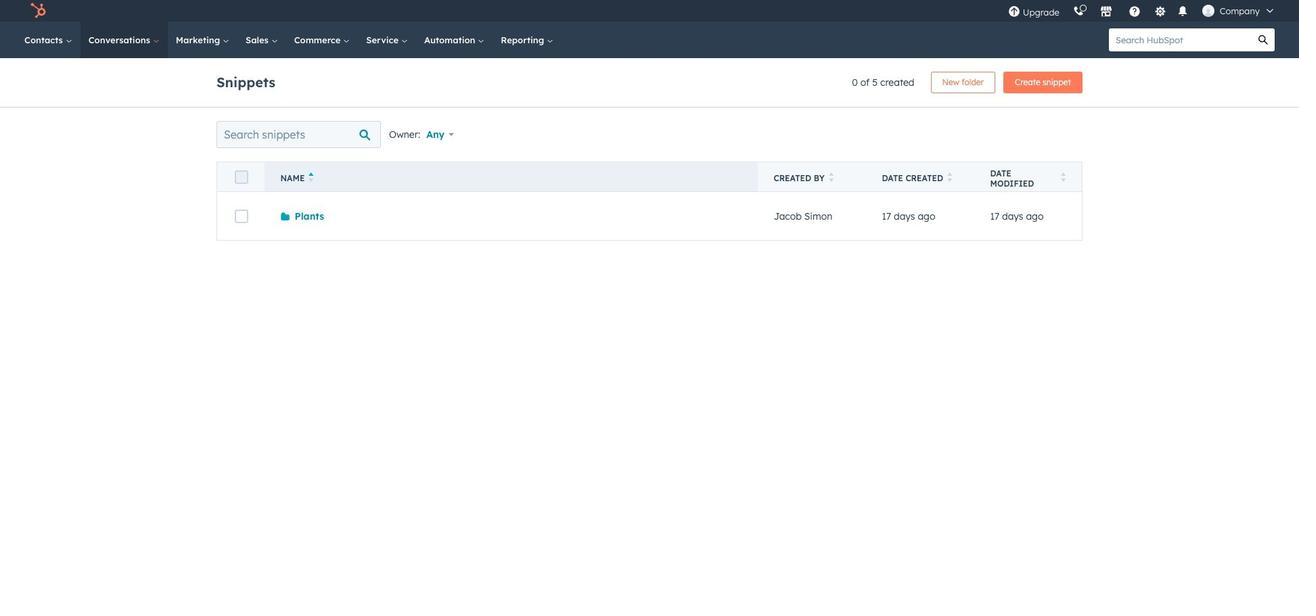Task type: describe. For each thing, give the bounding box(es) containing it.
press to sort. image
[[948, 173, 953, 182]]

ascending sort. press to sort descending. image
[[309, 173, 314, 182]]

3 press to sort. element from the left
[[1061, 173, 1066, 184]]

jacob simon image
[[1203, 5, 1215, 17]]

marketplaces image
[[1101, 6, 1113, 18]]

1 press to sort. element from the left
[[829, 173, 834, 184]]

2 press to sort. element from the left
[[948, 173, 953, 184]]



Task type: locate. For each thing, give the bounding box(es) containing it.
Search search field
[[217, 121, 381, 148]]

1 horizontal spatial press to sort. element
[[948, 173, 953, 184]]

Search HubSpot search field
[[1110, 28, 1252, 51]]

0 horizontal spatial press to sort. image
[[829, 173, 834, 182]]

2 press to sort. image from the left
[[1061, 173, 1066, 182]]

press to sort. image
[[829, 173, 834, 182], [1061, 173, 1066, 182]]

0 horizontal spatial press to sort. element
[[829, 173, 834, 184]]

press to sort. element
[[829, 173, 834, 184], [948, 173, 953, 184], [1061, 173, 1066, 184]]

2 horizontal spatial press to sort. element
[[1061, 173, 1066, 184]]

banner
[[217, 68, 1083, 93]]

menu
[[1002, 0, 1284, 22]]

ascending sort. press to sort descending. element
[[309, 173, 314, 184]]

1 horizontal spatial press to sort. image
[[1061, 173, 1066, 182]]

1 press to sort. image from the left
[[829, 173, 834, 182]]



Task type: vqa. For each thing, say whether or not it's contained in the screenshot.
BY inside QUICKBOOKS ONLINE BUILT BY HUBSPOT
no



